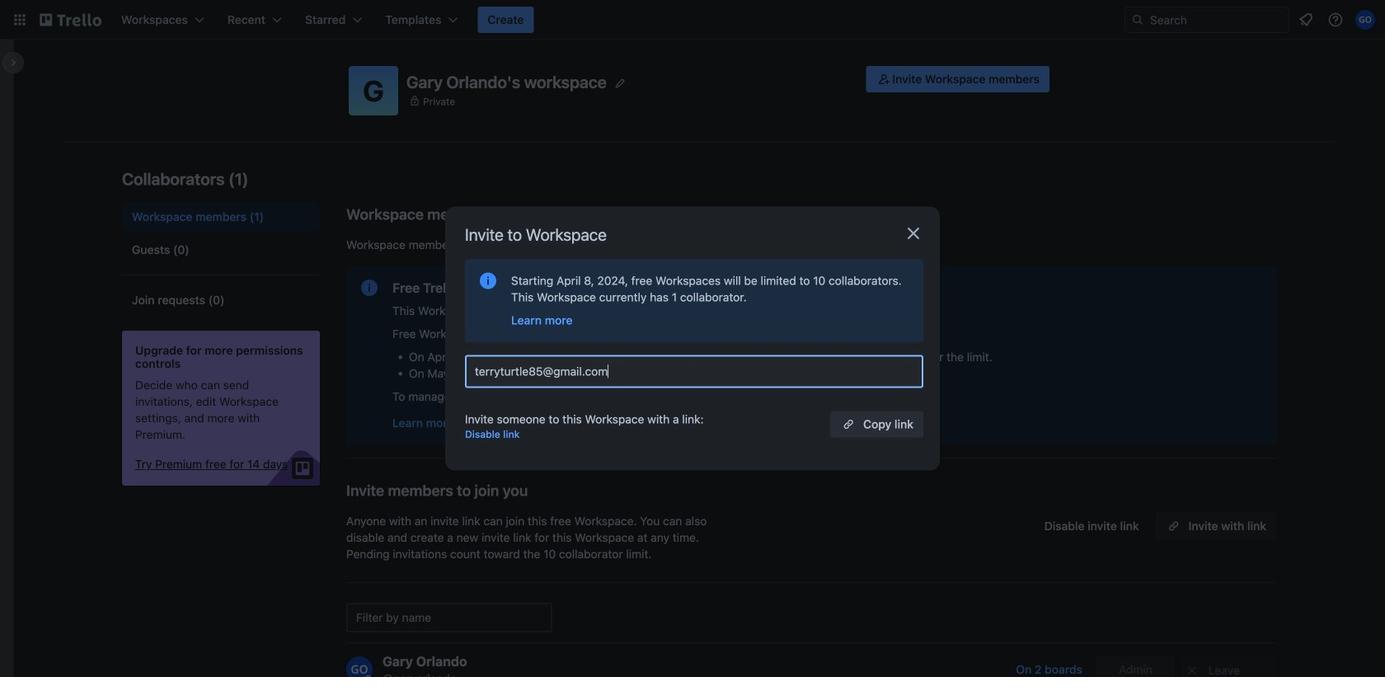 Task type: describe. For each thing, give the bounding box(es) containing it.
open information menu image
[[1328, 12, 1345, 28]]

Filter by name text field
[[346, 603, 553, 633]]

gary orlando (garyorlando) image
[[1356, 10, 1376, 30]]

1 vertical spatial sm image
[[1185, 662, 1201, 677]]



Task type: locate. For each thing, give the bounding box(es) containing it.
0 vertical spatial sm image
[[876, 71, 893, 87]]

0 horizontal spatial sm image
[[876, 71, 893, 87]]

1 horizontal spatial sm image
[[1185, 662, 1201, 677]]

primary element
[[0, 0, 1386, 40]]

Email address or name text field
[[475, 360, 921, 383]]

close image
[[904, 224, 924, 243]]

Search field
[[1145, 7, 1289, 32]]

sm image
[[876, 71, 893, 87], [1185, 662, 1201, 677]]

search image
[[1132, 13, 1145, 26]]

0 notifications image
[[1297, 10, 1317, 30]]



Task type: vqa. For each thing, say whether or not it's contained in the screenshot.
0 Notifications image at right top
yes



